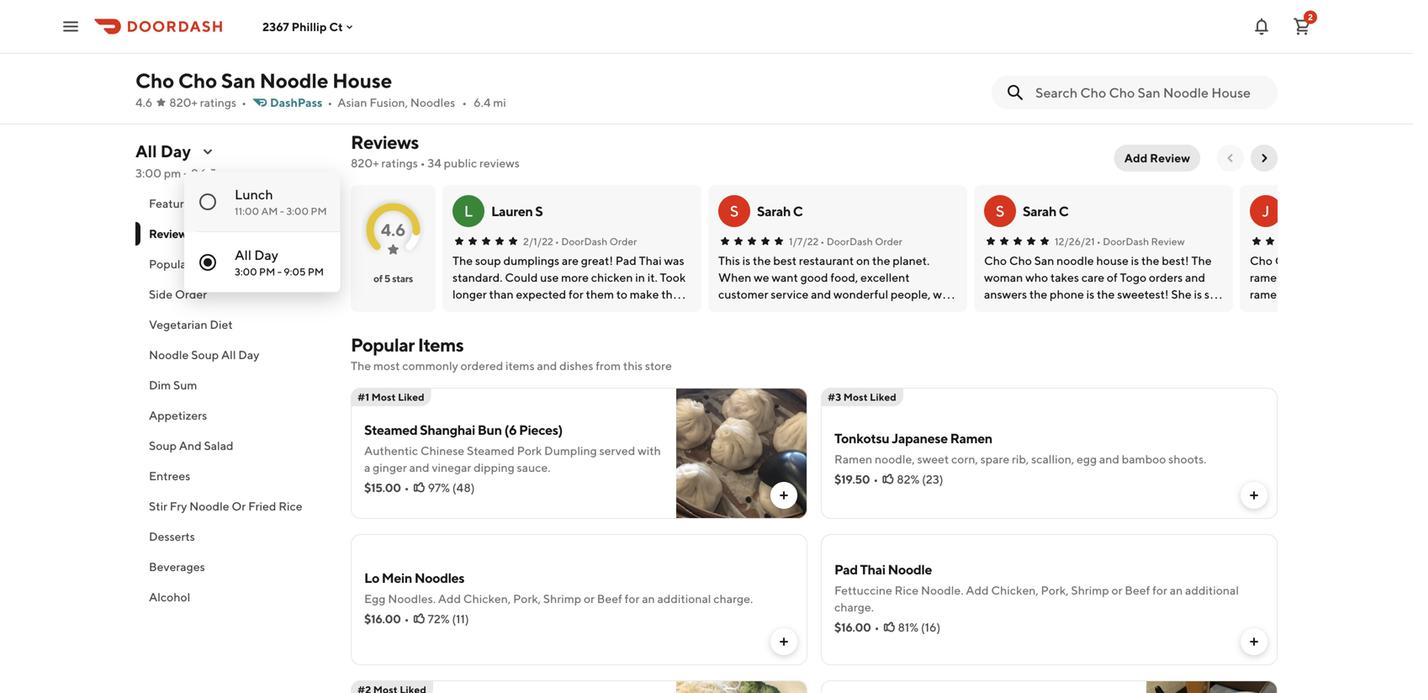 Task type: describe. For each thing, give the bounding box(es) containing it.
noodle left or
[[189, 499, 229, 513]]

0 vertical spatial 4.6
[[135, 95, 153, 109]]

rice inside stir fry noodle or fried rice button
[[279, 499, 303, 513]]

72%
[[428, 612, 450, 626]]

steamed for steamed shanghai bun (6 pieces) authentic chinese steamed pork dumpling served with a ginger and vinegar dipping sauce.
[[364, 422, 417, 438]]

noodles for mein
[[414, 570, 464, 586]]

selected image
[[198, 252, 218, 273]]

an inside pad thai noodle fettuccine rice noodle. add chicken, pork, shrimp or beef for an additional charge.
[[1170, 583, 1183, 597]]

• down steamed shanghai bun (6 pieces)
[[400, 89, 405, 103]]

72% (11)
[[428, 612, 469, 626]]

0 vertical spatial 9:05
[[191, 166, 217, 180]]

items for popular items the most commonly ordered items and dishes from this store
[[418, 334, 464, 356]]

reviews link
[[351, 131, 419, 153]]

75%
[[1063, 89, 1085, 103]]

pad
[[834, 561, 858, 577]]

ordered
[[461, 359, 503, 373]]

#1
[[357, 391, 369, 403]]

(6 inside double fried chicken wings (6 pieces)
[[879, 69, 891, 85]]

additional inside pad thai noodle fettuccine rice noodle. add chicken, pork, shrimp or beef for an additional charge.
[[1185, 583, 1239, 597]]

a
[[364, 461, 370, 474]]

fry
[[170, 499, 187, 513]]

doordash for 2/1/22
[[561, 236, 607, 247]]

ct
[[329, 20, 343, 33]]

featured items button
[[135, 188, 331, 219]]

beverages button
[[135, 552, 331, 582]]

shanghai for steamed shanghai bun (6 pieces) authentic chinese steamed pork dumpling served with a ginger and vinegar dipping sauce.
[[420, 422, 475, 438]]

pm up side order button
[[259, 266, 275, 278]]

sarah c for 1/7/22
[[757, 203, 803, 219]]

double fried chicken wings (6 pieces) button
[[830, 0, 981, 113]]

82%
[[897, 472, 920, 486]]

1 vertical spatial review
[[1151, 236, 1185, 247]]

or inside lo mein noodles egg noodles. add chicken, pork, shrimp or beef for an additional charge.
[[584, 592, 595, 606]]

820+ inside reviews 820+ ratings • 34 public reviews
[[351, 156, 379, 170]]

• right $19.50
[[873, 472, 878, 486]]

popular for popular items the most commonly ordered items and dishes from this store
[[351, 334, 415, 356]]

this
[[623, 359, 643, 373]]

reviews for reviews 820+ ratings • 34 public reviews
[[351, 131, 419, 153]]

#1 most liked
[[357, 391, 425, 403]]

side
[[149, 287, 173, 301]]

Item Search search field
[[1035, 83, 1264, 102]]

ratings inside reviews 820+ ratings • 34 public reviews
[[381, 156, 418, 170]]

san
[[221, 69, 256, 93]]

double
[[838, 50, 881, 66]]

all for all day
[[135, 141, 157, 161]]

• right the 1/7/22 on the right
[[820, 236, 825, 247]]

am
[[261, 205, 278, 217]]

fried inside button
[[248, 499, 276, 513]]

add item to cart image
[[1247, 489, 1261, 502]]

corn,
[[951, 452, 978, 466]]

(6 for steamed shanghai bun (6 pieces)
[[385, 69, 397, 85]]

items for featured items
[[200, 196, 230, 210]]

malaysian spicy miso ramen image
[[1146, 680, 1278, 693]]

charge. inside pad thai noodle fettuccine rice noodle. add chicken, pork, shrimp or beef for an additional charge.
[[834, 600, 874, 614]]

(16)
[[921, 620, 941, 634]]

charge. inside lo mein noodles egg noodles. add chicken, pork, shrimp or beef for an additional charge.
[[713, 592, 753, 606]]

1/7/22
[[789, 236, 819, 247]]

$22.00
[[1157, 89, 1198, 103]]

stars
[[392, 273, 413, 284]]

1 vertical spatial (48)
[[452, 481, 475, 495]]

beef inside vietnamese pho beef noodles
[[1257, 50, 1285, 66]]

and inside popular items the most commonly ordered items and dishes from this store
[[537, 359, 557, 373]]

noodle,
[[875, 452, 915, 466]]

lo
[[364, 570, 379, 586]]

open menu image
[[61, 16, 81, 37]]

stir
[[149, 499, 167, 513]]

vinegar
[[432, 461, 471, 474]]

authentic
[[364, 444, 418, 458]]

1 horizontal spatial steamed shanghai bun (6 pieces) image
[[676, 388, 807, 519]]

• doordash order for l
[[555, 236, 637, 247]]

entrees button
[[135, 461, 331, 491]]

doordash for 12/26/21
[[1103, 236, 1149, 247]]

• right "2/1/22"
[[555, 236, 559, 247]]

$12.00
[[998, 89, 1036, 103]]

j
[[1262, 202, 1270, 220]]

dim
[[149, 378, 171, 392]]

1 horizontal spatial 4.6
[[381, 220, 406, 240]]

9:05 inside all day 3:00 pm - 9:05 pm
[[284, 266, 306, 278]]

shrimp inside pad thai noodle fettuccine rice noodle. add chicken, pork, shrimp or beef for an additional charge.
[[1071, 583, 1109, 597]]

popular items the most commonly ordered items and dishes from this store
[[351, 334, 672, 373]]

- inside lunch 11:00 am - 3:00 pm
[[280, 205, 284, 217]]

$15.00 for $15.00
[[358, 89, 397, 103]]

scallion,
[[1031, 452, 1074, 466]]

order inside button
[[175, 287, 207, 301]]

doordash for 1/7/22
[[827, 236, 873, 247]]

items for popular items
[[193, 257, 223, 271]]

egg
[[1077, 452, 1097, 466]]

steamed shanghai bun (6 pieces)
[[358, 50, 469, 85]]

3:00 inside lunch 11:00 am - 3:00 pm
[[286, 205, 309, 217]]

1 pm from the left
[[164, 166, 181, 180]]

0 horizontal spatial 3:00
[[135, 166, 162, 180]]

featured items
[[149, 196, 230, 210]]

none radio containing all day
[[184, 232, 340, 293]]

beef inside pad thai noodle fettuccine rice noodle. add chicken, pork, shrimp or beef for an additional charge.
[[1125, 583, 1150, 597]]

soup inside noodle soup all day button
[[191, 348, 219, 362]]

dashpass •
[[270, 95, 332, 109]]

add inside button
[[1124, 151, 1148, 165]]

1 vertical spatial ramen
[[950, 430, 992, 446]]

pho
[[1231, 50, 1255, 66]]

0 vertical spatial 97%
[[424, 89, 446, 103]]

add inside lo mein noodles egg noodles. add chicken, pork, shrimp or beef for an additional charge.
[[438, 592, 461, 606]]

noodle up dashpass at top left
[[260, 69, 328, 93]]

egg
[[364, 592, 386, 606]]

vegetarian diet button
[[135, 310, 331, 340]]

chicken, inside lo mein noodles egg noodles. add chicken, pork, shrimp or beef for an additional charge.
[[463, 592, 511, 606]]

day for all day
[[160, 141, 191, 161]]

c for 12/26/21
[[1059, 203, 1069, 219]]

desserts
[[149, 529, 195, 543]]

2
[[1308, 12, 1313, 22]]

add review
[[1124, 151, 1190, 165]]

• down dumplings
[[1039, 89, 1044, 103]]

• down san
[[241, 95, 246, 109]]

fusion,
[[370, 95, 408, 109]]

2367 phillip ct button
[[262, 20, 356, 33]]

shrimp inside lo mein noodles egg noodles. add chicken, pork, shrimp or beef for an additional charge.
[[543, 592, 581, 606]]

92% (14)
[[1225, 89, 1270, 103]]

appetizers
[[149, 408, 207, 422]]

0 horizontal spatial s
[[535, 203, 543, 219]]

spare
[[980, 452, 1010, 466]]

dishes
[[559, 359, 593, 373]]

#3
[[828, 391, 841, 403]]

$15.00 •
[[364, 481, 409, 495]]

#3 most liked
[[828, 391, 896, 403]]

additional inside lo mein noodles egg noodles. add chicken, pork, shrimp or beef for an additional charge.
[[657, 592, 711, 606]]

and inside steamed shanghai bun (6 pieces) authentic chinese steamed pork dumpling served with a ginger and vinegar dipping sauce.
[[409, 461, 429, 474]]

fried inside double fried chicken wings (6 pieces)
[[884, 50, 915, 66]]

double fried chicken wings (6 pieces)
[[838, 50, 967, 85]]

rice inside pad thai noodle fettuccine rice noodle. add chicken, pork, shrimp or beef for an additional charge.
[[895, 583, 919, 597]]

75% (8)
[[1063, 89, 1103, 103]]

0 vertical spatial steamed shanghai bun (6 pieces) image
[[352, 0, 500, 44]]

sarah c for 12/26/21
[[1023, 203, 1069, 219]]

asian
[[338, 95, 367, 109]]

order for s
[[875, 236, 902, 247]]

desserts button
[[135, 522, 331, 552]]

of 5 stars
[[373, 273, 413, 284]]

noodle.
[[921, 583, 963, 597]]

lunch 11:00 am - 3:00 pm
[[235, 186, 327, 217]]

0 vertical spatial -
[[183, 166, 189, 180]]

chicken for general tso's chicken
[[599, 50, 649, 66]]

2 pm from the left
[[219, 166, 236, 180]]

dim sum button
[[135, 370, 331, 400]]

0 vertical spatial (48)
[[448, 89, 471, 103]]

$19.50 •
[[834, 472, 878, 486]]

pork
[[517, 444, 542, 458]]

• down noodles.
[[404, 612, 409, 626]]

2/1/22
[[523, 236, 553, 247]]

steamed for steamed shanghai bun (6 pieces)
[[358, 50, 412, 66]]

• inside reviews 820+ ratings • 34 public reviews
[[420, 156, 425, 170]]

bun for steamed shanghai bun (6 pieces)
[[358, 69, 383, 85]]

s for 1/7/22
[[730, 202, 739, 220]]

pieces) for crispy chicken dumplings (6 pieces)
[[1079, 69, 1123, 85]]

mi
[[493, 95, 506, 109]]

all for all day 3:00 pm - 9:05 pm
[[235, 247, 251, 263]]

pieces) inside double fried chicken wings (6 pieces)
[[893, 69, 937, 85]]

with
[[638, 444, 661, 458]]

bun for steamed shanghai bun (6 pieces) authentic chinese steamed pork dumpling served with a ginger and vinegar dipping sauce.
[[478, 422, 502, 438]]

1 vertical spatial 97%
[[428, 481, 450, 495]]

noodle up dim sum
[[149, 348, 189, 362]]

dim sum
[[149, 378, 197, 392]]

noodles for fusion,
[[410, 95, 455, 109]]

add inside pad thai noodle fettuccine rice noodle. add chicken, pork, shrimp or beef for an additional charge.
[[966, 583, 989, 597]]

81%
[[898, 620, 919, 634]]



Task type: locate. For each thing, give the bounding box(es) containing it.
alcohol button
[[135, 582, 331, 612]]

add right noodle.
[[966, 583, 989, 597]]

items up side order button
[[193, 257, 223, 271]]

1 horizontal spatial add
[[966, 583, 989, 597]]

pm left of
[[308, 266, 324, 278]]

$16.00 • for mein
[[364, 612, 409, 626]]

9:05 down menus image
[[191, 166, 217, 180]]

popular inside popular items the most commonly ordered items and dishes from this store
[[351, 334, 415, 356]]

• doordash review
[[1097, 236, 1185, 247]]

alcohol
[[149, 590, 190, 604]]

0 horizontal spatial charge.
[[713, 592, 753, 606]]

ramen for spicy
[[678, 69, 720, 85]]

2 cho from the left
[[178, 69, 217, 93]]

noodles inside lo mein noodles egg noodles. add chicken, pork, shrimp or beef for an additional charge.
[[414, 570, 464, 586]]

pork, inside pad thai noodle fettuccine rice noodle. add chicken, pork, shrimp or beef for an additional charge.
[[1041, 583, 1069, 597]]

• doordash order right "2/1/22"
[[555, 236, 637, 247]]

3:00 pm - 9:05 pm
[[135, 166, 236, 180]]

notification bell image
[[1252, 16, 1272, 37]]

0 horizontal spatial for
[[625, 592, 640, 606]]

1 cho from the left
[[135, 69, 174, 93]]

cho
[[135, 69, 174, 93], [178, 69, 217, 93]]

0 vertical spatial 3:00
[[135, 166, 162, 180]]

items inside popular items "button"
[[193, 257, 223, 271]]

mein
[[382, 570, 412, 586]]

4.6 up the all day
[[135, 95, 153, 109]]

steamed up dipping
[[467, 444, 515, 458]]

0 vertical spatial 97% (48)
[[424, 89, 471, 103]]

reviews down fusion,
[[351, 131, 419, 153]]

soup down vegetarian diet on the top
[[191, 348, 219, 362]]

0 horizontal spatial ramen
[[678, 69, 720, 85]]

1 horizontal spatial $16.00 •
[[834, 620, 879, 634]]

liked up "tonkotsu"
[[870, 391, 896, 403]]

- up featured items
[[183, 166, 189, 180]]

0 vertical spatial bun
[[358, 69, 383, 85]]

the
[[351, 359, 371, 373]]

day down am
[[254, 247, 278, 263]]

shanghai up the chinese
[[420, 422, 475, 438]]

pork, inside lo mein noodles egg noodles. add chicken, pork, shrimp or beef for an additional charge.
[[513, 592, 541, 606]]

add item to cart image
[[777, 489, 791, 502], [777, 635, 791, 649], [1247, 635, 1261, 649]]

ramen up $19.50
[[834, 452, 872, 466]]

3:00 up side order button
[[235, 266, 257, 278]]

0 horizontal spatial most
[[371, 391, 396, 403]]

2 vertical spatial noodles
[[414, 570, 464, 586]]

1 vertical spatial all
[[235, 247, 251, 263]]

noodles up $22.00
[[1157, 69, 1207, 85]]

most right #1
[[371, 391, 396, 403]]

all inside button
[[221, 348, 236, 362]]

ramen down malaysian
[[678, 69, 720, 85]]

2 vertical spatial items
[[418, 334, 464, 356]]

1 horizontal spatial sarah
[[1023, 203, 1056, 219]]

1 vertical spatial 9:05
[[284, 266, 306, 278]]

0 vertical spatial day
[[160, 141, 191, 161]]

noodles up noodles.
[[414, 570, 464, 586]]

featured
[[149, 196, 198, 210]]

add item to cart image for pad thai noodle
[[1247, 635, 1261, 649]]

bun up dipping
[[478, 422, 502, 438]]

chicken, inside pad thai noodle fettuccine rice noodle. add chicken, pork, shrimp or beef for an additional charge.
[[991, 583, 1039, 597]]

1 vertical spatial bun
[[478, 422, 502, 438]]

soup and salad button
[[135, 431, 331, 461]]

pieces) inside steamed shanghai bun (6 pieces)
[[400, 69, 443, 85]]

2 horizontal spatial order
[[875, 236, 902, 247]]

ramen for japanese
[[834, 452, 872, 466]]

store
[[645, 359, 672, 373]]

0 vertical spatial popular
[[149, 257, 191, 271]]

doordash right 12/26/21
[[1103, 236, 1149, 247]]

2 horizontal spatial s
[[996, 202, 1005, 220]]

• right 12/26/21
[[1097, 236, 1101, 247]]

2 liked from the left
[[870, 391, 896, 403]]

items left 11:00
[[200, 196, 230, 210]]

or inside pad thai noodle fettuccine rice noodle. add chicken, pork, shrimp or beef for an additional charge.
[[1112, 583, 1123, 597]]

day for all day 3:00 pm - 9:05 pm
[[254, 247, 278, 263]]

2 horizontal spatial 3:00
[[286, 205, 309, 217]]

items inside "featured items" button
[[200, 196, 230, 210]]

• left asian
[[328, 95, 332, 109]]

0 horizontal spatial an
[[642, 592, 655, 606]]

sarah c up the 1/7/22 on the right
[[757, 203, 803, 219]]

reviews 820+ ratings • 34 public reviews
[[351, 131, 520, 170]]

3:00 down the all day
[[135, 166, 162, 180]]

rice right or
[[279, 499, 303, 513]]

2 horizontal spatial beef
[[1257, 50, 1285, 66]]

cho cho san noodle house
[[135, 69, 392, 93]]

chicken left crispy
[[917, 50, 967, 66]]

ratings down reviews link
[[381, 156, 418, 170]]

most for steamed shanghai bun (6 pieces)
[[371, 391, 396, 403]]

menus image
[[201, 145, 214, 158]]

an inside lo mein noodles egg noodles. add chicken, pork, shrimp or beef for an additional charge.
[[642, 592, 655, 606]]

2 vertical spatial 3:00
[[235, 266, 257, 278]]

0 vertical spatial items
[[200, 196, 230, 210]]

add up the '72% (11)'
[[438, 592, 461, 606]]

1 horizontal spatial chicken
[[917, 50, 967, 66]]

option group containing lunch
[[184, 172, 340, 293]]

- inside all day 3:00 pm - 9:05 pm
[[277, 266, 282, 278]]

0 vertical spatial all
[[135, 141, 157, 161]]

general tso's chicken image
[[676, 680, 807, 693]]

vietnamese pho beef noodles image
[[1151, 0, 1300, 44]]

1 horizontal spatial 3:00
[[235, 266, 257, 278]]

noodles down steamed shanghai bun (6 pieces)
[[410, 95, 455, 109]]

liked for tonkotsu
[[870, 391, 896, 403]]

820+ down reviews link
[[351, 156, 379, 170]]

all day 3:00 pm - 9:05 pm
[[235, 247, 324, 278]]

pieces) up pork
[[519, 422, 563, 438]]

0 vertical spatial noodles
[[1157, 69, 1207, 85]]

$16.00 • down the fettuccine
[[834, 620, 879, 634]]

reviews inside reviews 820+ ratings • 34 public reviews
[[351, 131, 419, 153]]

1 horizontal spatial additional
[[1185, 583, 1239, 597]]

0 horizontal spatial ratings
[[200, 95, 236, 109]]

pieces) up (8)
[[1079, 69, 1123, 85]]

1 horizontal spatial soup
[[191, 348, 219, 362]]

lo mein noodles egg noodles. add chicken, pork, shrimp or beef for an additional charge.
[[364, 570, 753, 606]]

chicken
[[599, 50, 649, 66], [917, 50, 967, 66], [1038, 50, 1087, 66]]

None radio
[[184, 232, 340, 293]]

0 vertical spatial rice
[[279, 499, 303, 513]]

review
[[1150, 151, 1190, 165], [1151, 236, 1185, 247]]

chicken for double fried chicken wings (6 pieces)
[[917, 50, 967, 66]]

$16.00 down the fettuccine
[[834, 620, 871, 634]]

fettuccine
[[834, 583, 892, 597]]

most right #3
[[843, 391, 868, 403]]

reviews
[[479, 156, 520, 170]]

pieces) for steamed shanghai bun (6 pieces)
[[400, 69, 443, 85]]

$15.00 down steamed shanghai bun (6 pieces)
[[358, 89, 397, 103]]

crispy
[[998, 50, 1036, 66]]

1 horizontal spatial popular
[[351, 334, 415, 356]]

0 horizontal spatial chicken
[[599, 50, 649, 66]]

0 horizontal spatial sarah
[[757, 203, 791, 219]]

most for tonkotsu japanese ramen
[[843, 391, 868, 403]]

2 vertical spatial steamed
[[467, 444, 515, 458]]

2 chicken from the left
[[917, 50, 967, 66]]

day inside all day 3:00 pm - 9:05 pm
[[254, 247, 278, 263]]

1 horizontal spatial ratings
[[381, 156, 418, 170]]

(6 inside steamed shanghai bun (6 pieces)
[[385, 69, 397, 85]]

sauce.
[[517, 461, 551, 474]]

1 horizontal spatial s
[[730, 202, 739, 220]]

popular up most
[[351, 334, 415, 356]]

2 horizontal spatial chicken
[[1038, 50, 1087, 66]]

0 horizontal spatial chicken,
[[463, 592, 511, 606]]

• right $22.00
[[1201, 89, 1206, 103]]

5
[[384, 273, 390, 284]]

-
[[183, 166, 189, 180], [280, 205, 284, 217], [277, 266, 282, 278]]

1 vertical spatial shanghai
[[420, 422, 475, 438]]

(8)
[[1088, 89, 1103, 103]]

1 most from the left
[[371, 391, 396, 403]]

noodles inside vietnamese pho beef noodles
[[1157, 69, 1207, 85]]

- up side order button
[[277, 266, 282, 278]]

soup inside soup and salad "button"
[[149, 439, 177, 453]]

0 vertical spatial reviews
[[351, 131, 419, 153]]

0 vertical spatial soup
[[191, 348, 219, 362]]

0 horizontal spatial beef
[[597, 592, 622, 606]]

2 most from the left
[[843, 391, 868, 403]]

3 doordash from the left
[[1103, 236, 1149, 247]]

and right "egg"
[[1099, 452, 1119, 466]]

day up 3:00 pm - 9:05 pm on the left
[[160, 141, 191, 161]]

dipping
[[474, 461, 515, 474]]

820+ up the all day
[[169, 95, 198, 109]]

lauren
[[491, 203, 533, 219]]

fried right double
[[884, 50, 915, 66]]

chicken right tso's
[[599, 50, 649, 66]]

of
[[373, 273, 383, 284]]

shanghai inside steamed shanghai bun (6 pieces)
[[414, 50, 469, 66]]

lauren s
[[491, 203, 543, 219]]

1 vertical spatial 820+
[[351, 156, 379, 170]]

and right the items
[[537, 359, 557, 373]]

sarah for 1/7/22
[[757, 203, 791, 219]]

pm right am
[[311, 205, 327, 217]]

0 vertical spatial 820+
[[169, 95, 198, 109]]

doordash
[[561, 236, 607, 247], [827, 236, 873, 247], [1103, 236, 1149, 247]]

$15.00
[[358, 89, 397, 103], [364, 481, 401, 495]]

2 • doordash order from the left
[[820, 236, 902, 247]]

ramen inside malaysian spicy miso ramen
[[678, 69, 720, 85]]

1 doordash from the left
[[561, 236, 607, 247]]

3:00
[[135, 166, 162, 180], [286, 205, 309, 217], [235, 266, 257, 278]]

0 horizontal spatial add
[[438, 592, 461, 606]]

1 horizontal spatial pork,
[[1041, 583, 1069, 597]]

97% (48) left 6.4
[[424, 89, 471, 103]]

$16.00 for lo
[[364, 612, 401, 626]]

soup left and
[[149, 439, 177, 453]]

general tso's chicken button
[[511, 0, 661, 113]]

steamed up authentic
[[364, 422, 417, 438]]

beef inside lo mein noodles egg noodles. add chicken, pork, shrimp or beef for an additional charge.
[[597, 592, 622, 606]]

0 horizontal spatial or
[[584, 592, 595, 606]]

sarah
[[757, 203, 791, 219], [1023, 203, 1056, 219]]

c for 1/7/22
[[793, 203, 803, 219]]

(6 for crispy chicken dumplings (6 pieces)
[[1064, 69, 1077, 85]]

appetizers button
[[135, 400, 331, 431]]

1 vertical spatial 97% (48)
[[428, 481, 475, 495]]

spicy
[[740, 50, 772, 66]]

1 c from the left
[[793, 203, 803, 219]]

3:00 inside all day 3:00 pm - 9:05 pm
[[235, 266, 257, 278]]

and
[[179, 439, 202, 453]]

reviews for reviews
[[149, 227, 192, 241]]

• left 34
[[420, 156, 425, 170]]

liked for steamed
[[398, 391, 425, 403]]

for inside lo mein noodles egg noodles. add chicken, pork, shrimp or beef for an additional charge.
[[625, 592, 640, 606]]

$19.50
[[834, 472, 870, 486]]

reviews down featured
[[149, 227, 192, 241]]

order for l
[[609, 236, 637, 247]]

2367 phillip ct
[[262, 20, 343, 33]]

3 chicken from the left
[[1038, 50, 1087, 66]]

review left previous "image"
[[1150, 151, 1190, 165]]

and inside tonkotsu japanese ramen ramen noodle, sweet corn, spare rib, scallion, egg and bamboo shoots.
[[1099, 452, 1119, 466]]

0 horizontal spatial and
[[409, 461, 429, 474]]

1 horizontal spatial for
[[1152, 583, 1167, 597]]

1 vertical spatial rice
[[895, 583, 919, 597]]

0 horizontal spatial shrimp
[[543, 592, 581, 606]]

and down the chinese
[[409, 461, 429, 474]]

fried
[[884, 50, 915, 66], [248, 499, 276, 513]]

820+
[[169, 95, 198, 109], [351, 156, 379, 170]]

lunch
[[235, 186, 273, 202]]

• doordash order for s
[[820, 236, 902, 247]]

add down item search search field
[[1124, 151, 1148, 165]]

l
[[464, 202, 473, 220]]

chicken, up (11)
[[463, 592, 511, 606]]

(48) left 6.4
[[448, 89, 471, 103]]

items
[[200, 196, 230, 210], [193, 257, 223, 271], [418, 334, 464, 356]]

pieces) inside 'crispy chicken dumplings (6 pieces)'
[[1079, 69, 1123, 85]]

1 horizontal spatial most
[[843, 391, 868, 403]]

items inside popular items the most commonly ordered items and dishes from this store
[[418, 334, 464, 356]]

1 vertical spatial steamed
[[364, 422, 417, 438]]

malaysian
[[678, 50, 737, 66]]

tso's
[[568, 50, 597, 66]]

(6 for steamed shanghai bun (6 pieces) authentic chinese steamed pork dumpling served with a ginger and vinegar dipping sauce.
[[504, 422, 517, 438]]

2 vertical spatial -
[[277, 266, 282, 278]]

day down vegetarian diet button in the top of the page
[[238, 348, 259, 362]]

chicken inside 'crispy chicken dumplings (6 pieces)'
[[1038, 50, 1087, 66]]

1 • doordash order from the left
[[555, 236, 637, 247]]

all
[[135, 141, 157, 161], [235, 247, 251, 263], [221, 348, 236, 362]]

for inside pad thai noodle fettuccine rice noodle. add chicken, pork, shrimp or beef for an additional charge.
[[1152, 583, 1167, 597]]

salad
[[204, 439, 233, 453]]

vietnamese pho beef noodles
[[1157, 50, 1285, 85]]

0 vertical spatial ratings
[[200, 95, 236, 109]]

0 horizontal spatial bun
[[358, 69, 383, 85]]

items
[[506, 359, 535, 373]]

1 liked from the left
[[398, 391, 425, 403]]

97% down steamed shanghai bun (6 pieces)
[[424, 89, 446, 103]]

next image
[[1257, 151, 1271, 165]]

pm up "featured items" button
[[219, 166, 236, 180]]

(48) down vinegar
[[452, 481, 475, 495]]

pm
[[164, 166, 181, 180], [219, 166, 236, 180]]

items up commonly
[[418, 334, 464, 356]]

1 horizontal spatial $16.00
[[834, 620, 871, 634]]

pm down the all day
[[164, 166, 181, 180]]

None radio
[[184, 172, 340, 232]]

97% (48) down vinegar
[[428, 481, 475, 495]]

popular up side order
[[149, 257, 191, 271]]

2 c from the left
[[1059, 203, 1069, 219]]

0 horizontal spatial additional
[[657, 592, 711, 606]]

pieces) right wings
[[893, 69, 937, 85]]

1 vertical spatial soup
[[149, 439, 177, 453]]

malaysian spicy miso ramen
[[678, 50, 803, 85]]

bun inside steamed shanghai bun (6 pieces) authentic chinese steamed pork dumpling served with a ginger and vinegar dipping sauce.
[[478, 422, 502, 438]]

bun inside steamed shanghai bun (6 pieces)
[[358, 69, 383, 85]]

and
[[537, 359, 557, 373], [1099, 452, 1119, 466], [409, 461, 429, 474]]

none radio containing lunch
[[184, 172, 340, 232]]

c up 12/26/21
[[1059, 203, 1069, 219]]

2 doordash from the left
[[827, 236, 873, 247]]

pieces) up asian fusion, noodles • 6.4 mi
[[400, 69, 443, 85]]

1 vertical spatial 3:00
[[286, 205, 309, 217]]

(6 up 75%
[[1064, 69, 1077, 85]]

0 horizontal spatial 9:05
[[191, 166, 217, 180]]

chicken inside double fried chicken wings (6 pieces)
[[917, 50, 967, 66]]

9:05 up side order button
[[284, 266, 306, 278]]

$16.00 down egg
[[364, 612, 401, 626]]

1 vertical spatial fried
[[248, 499, 276, 513]]

(6 inside steamed shanghai bun (6 pieces) authentic chinese steamed pork dumpling served with a ginger and vinegar dipping sauce.
[[504, 422, 517, 438]]

wings
[[838, 69, 876, 85]]

1 horizontal spatial liked
[[870, 391, 896, 403]]

all right selected image
[[235, 247, 251, 263]]

2 horizontal spatial ramen
[[950, 430, 992, 446]]

0 horizontal spatial • doordash order
[[555, 236, 637, 247]]

unselected image
[[198, 192, 218, 212]]

sarah c
[[757, 203, 803, 219], [1023, 203, 1069, 219]]

shanghai for steamed shanghai bun (6 pieces)
[[414, 50, 469, 66]]

dumplings
[[998, 69, 1062, 85]]

1 sarah c from the left
[[757, 203, 803, 219]]

bun
[[358, 69, 383, 85], [478, 422, 502, 438]]

day inside button
[[238, 348, 259, 362]]

$15.00 for $15.00 •
[[364, 481, 401, 495]]

chicken inside button
[[599, 50, 649, 66]]

bamboo
[[1122, 452, 1166, 466]]

review inside button
[[1150, 151, 1190, 165]]

all up 3:00 pm - 9:05 pm on the left
[[135, 141, 157, 161]]

• down ginger
[[404, 481, 409, 495]]

dashpass
[[270, 95, 322, 109]]

all down vegetarian diet button in the top of the page
[[221, 348, 236, 362]]

fried right or
[[248, 499, 276, 513]]

phillip
[[292, 20, 327, 33]]

(6 right wings
[[879, 69, 891, 85]]

soup and salad
[[149, 439, 233, 453]]

2 sarah from the left
[[1023, 203, 1056, 219]]

entrees
[[149, 469, 190, 483]]

popular inside "button"
[[149, 257, 191, 271]]

• left 6.4
[[462, 95, 467, 109]]

tonkotsu
[[834, 430, 889, 446]]

commonly
[[402, 359, 458, 373]]

steamed inside steamed shanghai bun (6 pieces)
[[358, 50, 412, 66]]

rice left noodle.
[[895, 583, 919, 597]]

2 sarah c from the left
[[1023, 203, 1069, 219]]

1 horizontal spatial and
[[537, 359, 557, 373]]

1 horizontal spatial charge.
[[834, 600, 874, 614]]

steamed shanghai bun (6 pieces) image
[[352, 0, 500, 44], [676, 388, 807, 519]]

0 vertical spatial $15.00
[[358, 89, 397, 103]]

sarah up the 1/7/22 on the right
[[757, 203, 791, 219]]

pork,
[[1041, 583, 1069, 597], [513, 592, 541, 606]]

1 vertical spatial noodles
[[410, 95, 455, 109]]

sum
[[173, 378, 197, 392]]

0 horizontal spatial order
[[175, 287, 207, 301]]

noodle soup all day button
[[135, 340, 331, 370]]

0 horizontal spatial $16.00
[[364, 612, 401, 626]]

11:00
[[235, 205, 259, 217]]

chicken up dumplings
[[1038, 50, 1087, 66]]

liked
[[398, 391, 425, 403], [870, 391, 896, 403]]

s
[[730, 202, 739, 220], [996, 202, 1005, 220], [535, 203, 543, 219]]

1 horizontal spatial doordash
[[827, 236, 873, 247]]

• left the 81%
[[874, 620, 879, 634]]

1 horizontal spatial order
[[609, 236, 637, 247]]

bun up asian
[[358, 69, 383, 85]]

from
[[596, 359, 621, 373]]

s for 12/26/21
[[996, 202, 1005, 220]]

(6 up dipping
[[504, 422, 517, 438]]

noodle inside pad thai noodle fettuccine rice noodle. add chicken, pork, shrimp or beef for an additional charge.
[[888, 561, 932, 577]]

(6 inside 'crispy chicken dumplings (6 pieces)'
[[1064, 69, 1077, 85]]

0 horizontal spatial reviews
[[149, 227, 192, 241]]

previous image
[[1224, 151, 1237, 165]]

general
[[518, 50, 566, 66]]

6.4
[[474, 95, 491, 109]]

shanghai inside steamed shanghai bun (6 pieces) authentic chinese steamed pork dumpling served with a ginger and vinegar dipping sauce.
[[420, 422, 475, 438]]

c up the 1/7/22 on the right
[[793, 203, 803, 219]]

1 horizontal spatial shrimp
[[1071, 583, 1109, 597]]

0 horizontal spatial doordash
[[561, 236, 607, 247]]

noodle soup all day
[[149, 348, 259, 362]]

pm inside lunch 11:00 am - 3:00 pm
[[311, 205, 327, 217]]

1 horizontal spatial ramen
[[834, 452, 872, 466]]

all inside all day 3:00 pm - 9:05 pm
[[235, 247, 251, 263]]

pieces) inside steamed shanghai bun (6 pieces) authentic chinese steamed pork dumpling served with a ginger and vinegar dipping sauce.
[[519, 422, 563, 438]]

side order
[[149, 287, 207, 301]]

0 vertical spatial fried
[[884, 50, 915, 66]]

sarah c up 12/26/21
[[1023, 203, 1069, 219]]

add review button
[[1114, 145, 1200, 172]]

1 vertical spatial ratings
[[381, 156, 418, 170]]

pieces)
[[400, 69, 443, 85], [893, 69, 937, 85], [1079, 69, 1123, 85], [519, 422, 563, 438]]

sarah up 12/26/21
[[1023, 203, 1056, 219]]

pieces) for steamed shanghai bun (6 pieces) authentic chinese steamed pork dumpling served with a ginger and vinegar dipping sauce.
[[519, 422, 563, 438]]

1 vertical spatial $15.00
[[364, 481, 401, 495]]

2 vertical spatial ramen
[[834, 452, 872, 466]]

1 chicken from the left
[[599, 50, 649, 66]]

side order button
[[135, 279, 331, 310]]

2 items, open order cart image
[[1292, 16, 1312, 37]]

sarah for 12/26/21
[[1023, 203, 1056, 219]]

1 vertical spatial -
[[280, 205, 284, 217]]

add item to cart image for lo mein noodles
[[777, 635, 791, 649]]

0 horizontal spatial sarah c
[[757, 203, 803, 219]]

0 horizontal spatial soup
[[149, 439, 177, 453]]

$16.00 • for thai
[[834, 620, 879, 634]]

0 horizontal spatial fried
[[248, 499, 276, 513]]

1 horizontal spatial reviews
[[351, 131, 419, 153]]

1 horizontal spatial an
[[1170, 583, 1183, 597]]

$16.00 for pad
[[834, 620, 871, 634]]

or
[[1112, 583, 1123, 597], [584, 592, 595, 606]]

option group
[[184, 172, 340, 293]]

0 vertical spatial shanghai
[[414, 50, 469, 66]]

1 sarah from the left
[[757, 203, 791, 219]]

popular for popular items
[[149, 257, 191, 271]]

miso
[[774, 50, 803, 66]]

0 horizontal spatial cho
[[135, 69, 174, 93]]

1 vertical spatial popular
[[351, 334, 415, 356]]

1 vertical spatial reviews
[[149, 227, 192, 241]]

$15.00 down ginger
[[364, 481, 401, 495]]

97% down vinegar
[[428, 481, 450, 495]]

ratings down san
[[200, 95, 236, 109]]

pm
[[311, 205, 327, 217], [259, 266, 275, 278], [308, 266, 324, 278]]



Task type: vqa. For each thing, say whether or not it's contained in the screenshot.
right Ratings
yes



